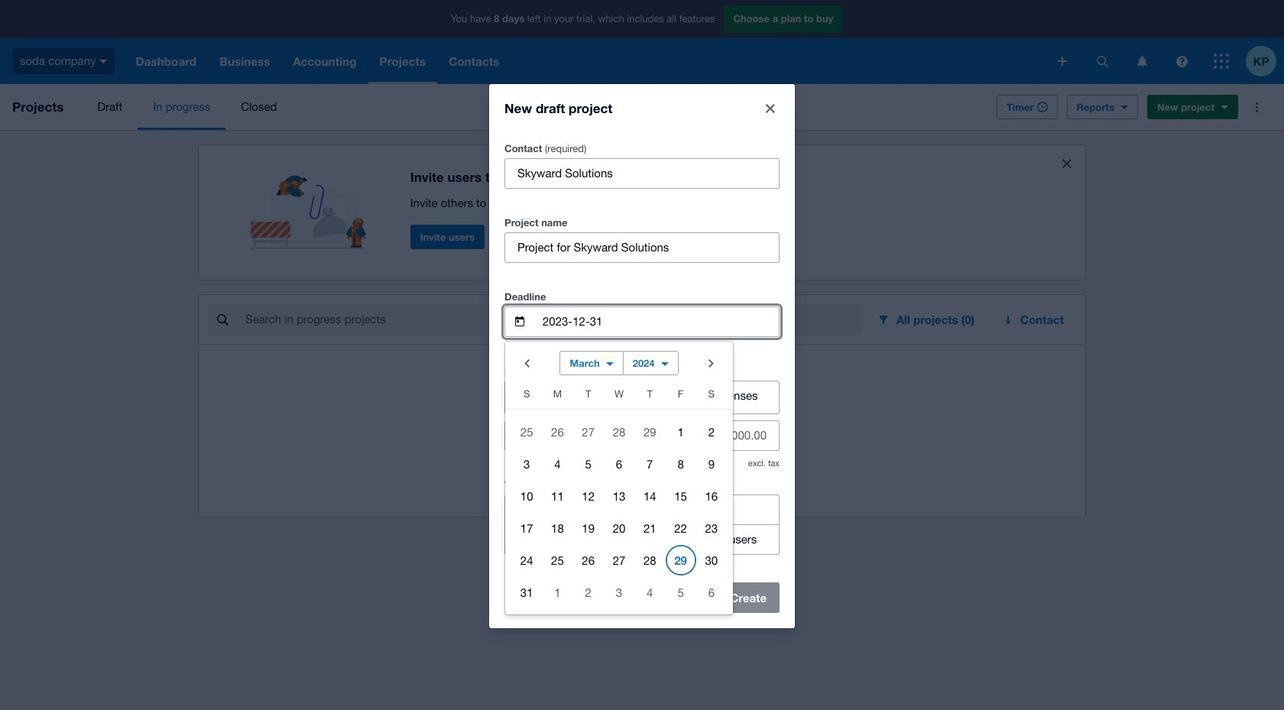 Task type: locate. For each thing, give the bounding box(es) containing it.
svg image
[[1214, 54, 1229, 69], [1096, 55, 1108, 67], [1176, 55, 1187, 67], [1058, 57, 1067, 66], [100, 59, 107, 63]]

thu mar 14 2024 cell
[[635, 480, 665, 511]]

5 row from the top
[[505, 512, 733, 544]]

wed mar 27 2024 cell
[[604, 545, 635, 575]]

sun mar 10 2024 cell
[[505, 480, 542, 511]]

dialog
[[489, 84, 795, 628]]

row down wed mar 20 2024 cell at the bottom of the page
[[505, 544, 733, 576]]

row up wed mar 13 2024 cell
[[505, 448, 733, 480]]

group
[[505, 341, 733, 614], [504, 494, 780, 555]]

row up e.g. 10,000.00 field
[[505, 384, 733, 409]]

banner
[[0, 0, 1284, 84]]

Pick a date field
[[541, 307, 779, 336]]

6 row from the top
[[505, 544, 733, 576]]

row
[[505, 384, 733, 409], [505, 415, 733, 448], [505, 448, 733, 480], [505, 480, 733, 512], [505, 512, 733, 544], [505, 544, 733, 576]]

tue mar 12 2024 cell
[[573, 480, 604, 511]]

thu mar 28 2024 cell
[[635, 545, 665, 575]]

grid
[[505, 384, 733, 608]]

sun mar 31 2024 cell
[[505, 577, 542, 607]]

sat mar 09 2024 cell
[[696, 448, 733, 479]]

sun mar 24 2024 cell
[[505, 545, 542, 575]]

row up wed mar 06 2024 cell
[[505, 415, 733, 448]]

fri mar 22 2024 cell
[[665, 513, 696, 543]]

row down wed mar 13 2024 cell
[[505, 512, 733, 544]]

thu mar 07 2024 cell
[[635, 448, 665, 479]]

tue mar 26 2024 cell
[[573, 545, 604, 575]]

2 row from the top
[[505, 415, 733, 448]]

row up wed mar 20 2024 cell at the bottom of the page
[[505, 480, 733, 512]]

None field
[[505, 233, 779, 262]]

next month image
[[696, 347, 727, 378]]

1 row from the top
[[505, 384, 733, 409]]

sat mar 30 2024 cell
[[696, 545, 733, 575]]

wed mar 13 2024 cell
[[604, 480, 635, 511]]

row group
[[505, 415, 733, 608]]



Task type: describe. For each thing, give the bounding box(es) containing it.
tue mar 19 2024 cell
[[573, 513, 604, 543]]

fri mar 01 2024 cell
[[665, 416, 696, 447]]

Find or create a contact field
[[505, 159, 779, 188]]

e.g. 10,000.00 field
[[505, 421, 779, 450]]

tue mar 05 2024 cell
[[573, 448, 604, 479]]

sat mar 23 2024 cell
[[696, 513, 733, 543]]

sat mar 02 2024 cell
[[696, 416, 733, 447]]

wed mar 06 2024 cell
[[604, 448, 635, 479]]

Search in progress projects search field
[[244, 305, 861, 334]]

wed mar 20 2024 cell
[[604, 513, 635, 543]]

svg image
[[1137, 55, 1147, 67]]

mon mar 25 2024 cell
[[542, 545, 573, 575]]

sat mar 16 2024 cell
[[696, 480, 733, 511]]

mon mar 18 2024 cell
[[542, 513, 573, 543]]

fri mar 15 2024 cell
[[665, 480, 696, 511]]

invite users to projects image
[[251, 157, 374, 249]]

4 row from the top
[[505, 480, 733, 512]]

last month image
[[511, 347, 542, 378]]

fri mar 29 2024 cell
[[665, 545, 696, 575]]

mon mar 11 2024 cell
[[542, 480, 573, 511]]

mon mar 04 2024 cell
[[542, 448, 573, 479]]

sun mar 17 2024 cell
[[505, 513, 542, 543]]

sun mar 03 2024 cell
[[505, 448, 542, 479]]

fri mar 08 2024 cell
[[665, 448, 696, 479]]

3 row from the top
[[505, 448, 733, 480]]

thu mar 21 2024 cell
[[635, 513, 665, 543]]



Task type: vqa. For each thing, say whether or not it's contained in the screenshot.
-
no



